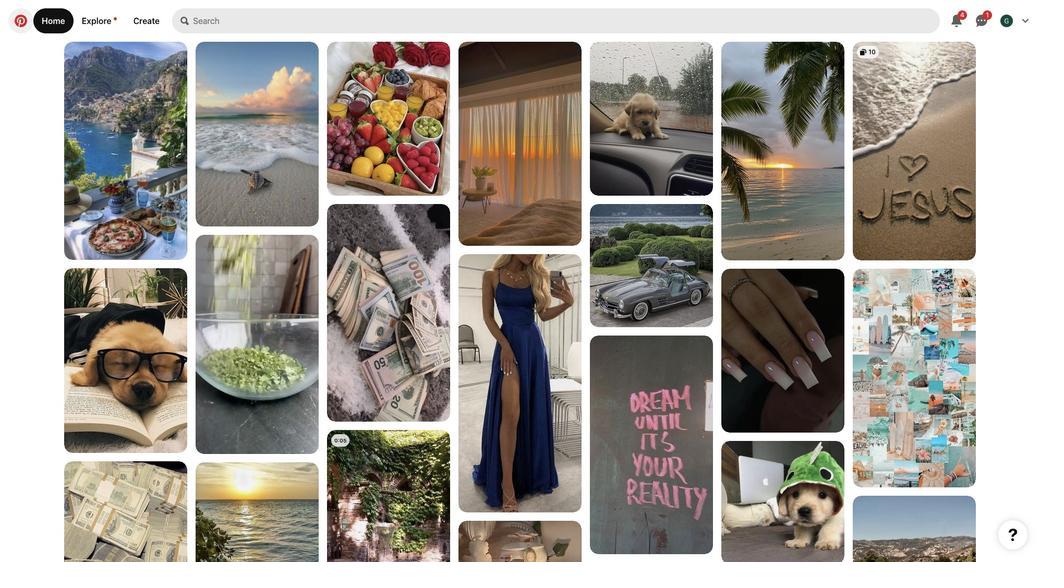 Task type: vqa. For each thing, say whether or not it's contained in the screenshot.
1
yes



Task type: locate. For each thing, give the bounding box(es) containing it.
this contains an image of: powerful wealth spell // career // money // financial abundance image
[[64, 462, 187, 562]]

this contains an image of: cute little dog image
[[64, 268, 187, 453]]

this contains an image of: image
[[64, 42, 187, 261], [327, 42, 451, 196], [459, 42, 582, 246], [327, 204, 451, 422], [854, 269, 977, 488], [590, 336, 714, 554], [722, 441, 845, 562], [196, 463, 319, 562], [459, 521, 582, 562]]

list
[[0, 42, 1041, 562]]

this contains an image of: сады. водопад. голубое озеро. эстетика. красота. природа. image
[[327, 430, 451, 562]]

4 button
[[945, 8, 970, 33]]

greg robinson image
[[1001, 15, 1014, 27]]

search icon image
[[181, 17, 189, 25]]

explore link
[[73, 8, 125, 33]]

4
[[961, 11, 965, 19]]

home
[[42, 16, 65, 26]]



Task type: describe. For each thing, give the bounding box(es) containing it.
notifications image
[[114, 17, 117, 20]]

ama ,sueña image
[[196, 42, 319, 227]]

create link
[[125, 8, 168, 33]]

create
[[133, 16, 160, 26]]

1
[[987, 11, 990, 19]]

1 button
[[970, 8, 995, 33]]

this contains: auto
car
cars
germany auto
germany car
germany cars
fast auto
fast car
fast cars
germany fast auto
germany fast car
germany fast cars
porsche
911
gt3
porsche 911 gt3
dream
dream car
dream auto
dream cars
vibe
trumbl image
[[854, 496, 977, 562]]

explore
[[82, 16, 111, 26]]

Search text field
[[193, 8, 941, 33]]

home link
[[33, 8, 73, 33]]

a-line spaghetti straps simple formal long prom dresses, evening dress pd411 description 1, material: elastic silk like satin. 2, color: picture color or custom color ( if you couldn't make sure of the color, you can order fabric swatch ).3, size: standard size choose size from the size chart, if you want a custom size, we need to size as below: please confirm the size according to our measurement guide. bust______ cm/inchwaist______cm/inchhip:_______cm/inchbutt:_______cm/inch(for mermaid dress image
[[459, 254, 582, 513]]

this contains an image of: 24pcs gradient full coverage long false nails image
[[722, 269, 845, 433]]

this contains an image of: جيون جونغكوك: سجن الغراب image
[[590, 42, 714, 196]]

this contains an image of: insta- @aimee.chong image
[[722, 42, 845, 261]]

this contains an image of: 300sl -                   			 			gentleman driver image
[[590, 204, 714, 327]]

this contains an image of: 'jesus' image
[[854, 42, 977, 261]]



